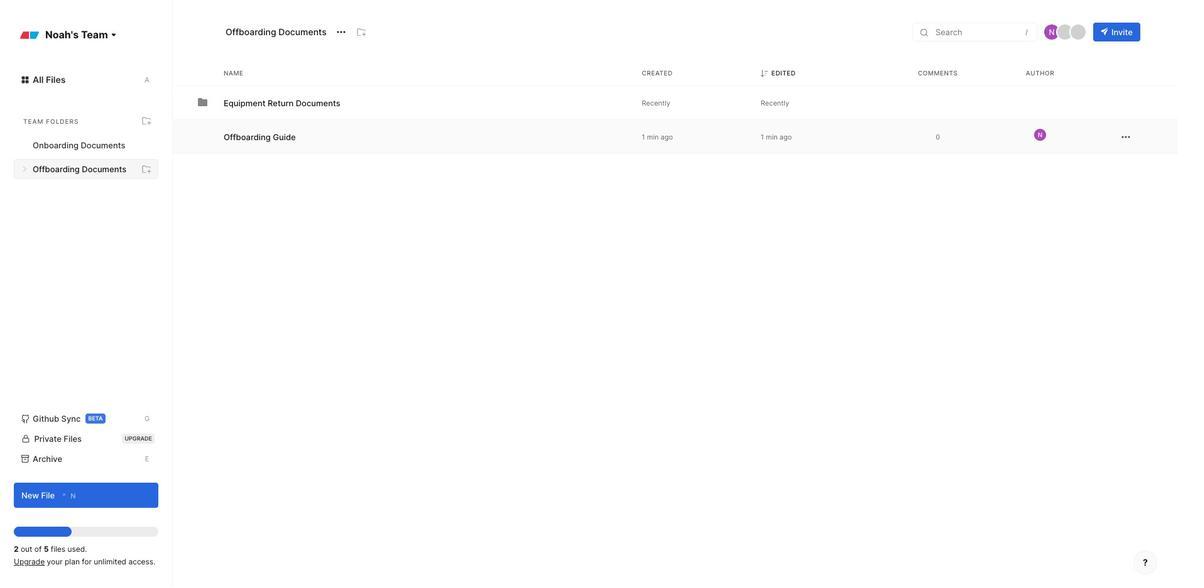 Task type: describe. For each thing, give the bounding box(es) containing it.
your
[[47, 557, 63, 566]]

n
[[70, 491, 76, 500]]

beta
[[88, 415, 103, 422]]

team inside noah's team button
[[81, 28, 108, 41]]

invite button
[[1094, 23, 1141, 41]]

2 out of 5 files used. upgrade your plan for unlimited access.
[[14, 544, 156, 566]]

new
[[21, 490, 39, 500]]

5
[[44, 544, 49, 554]]

?
[[1144, 557, 1149, 568]]

2 recently from the left
[[761, 98, 790, 107]]

new file
[[21, 490, 55, 500]]

noah's
[[45, 28, 79, 41]]

plan
[[65, 557, 80, 566]]

author
[[1027, 69, 1055, 77]]

onboarding
[[33, 140, 79, 150]]

2
[[14, 544, 19, 554]]

files for all files
[[46, 74, 66, 85]]

return
[[268, 98, 294, 108]]

onboarding documents
[[33, 140, 125, 150]]

unlimited
[[94, 557, 126, 566]]

team folders
[[23, 118, 79, 125]]

github sync
[[33, 414, 81, 424]]

file
[[41, 490, 55, 500]]

2 1 from the left
[[761, 132, 765, 141]]

sync
[[61, 414, 81, 424]]

1 1 min ago from the left
[[642, 132, 673, 141]]

equipment return documents
[[224, 98, 341, 108]]

name
[[224, 69, 244, 77]]

upgrade button
[[14, 557, 45, 566]]

? button
[[1134, 551, 1158, 575]]

1 vertical spatial offboarding
[[224, 132, 271, 142]]

offboarding inside 'button'
[[33, 164, 80, 174]]

folders
[[46, 118, 79, 125]]

invite
[[1112, 27, 1134, 37]]

1 recently from the left
[[642, 98, 671, 107]]

e
[[145, 455, 149, 463]]

guide
[[273, 132, 296, 142]]

1 min from the left
[[647, 132, 659, 141]]

archive
[[33, 454, 62, 464]]

equipment
[[224, 98, 266, 108]]

for
[[82, 557, 92, 566]]

upgrade
[[14, 557, 45, 566]]



Task type: vqa. For each thing, say whether or not it's contained in the screenshot.
1st 1 min ago
yes



Task type: locate. For each thing, give the bounding box(es) containing it.
1 horizontal spatial ago
[[780, 132, 792, 141]]

noah's team
[[45, 28, 108, 41]]

1
[[642, 132, 646, 141], [761, 132, 765, 141]]

g
[[145, 414, 150, 423]]

1 horizontal spatial recently
[[761, 98, 790, 107]]

offboarding down onboarding
[[33, 164, 80, 174]]

files for private files
[[64, 434, 82, 444]]

1 horizontal spatial min
[[766, 132, 778, 141]]

offboarding
[[226, 26, 276, 37], [224, 132, 271, 142], [33, 164, 80, 174]]

1 vertical spatial team
[[23, 118, 44, 125]]

0 vertical spatial team
[[81, 28, 108, 41]]

offboarding documents
[[226, 26, 327, 37], [33, 164, 126, 174]]

team
[[81, 28, 108, 41], [23, 118, 44, 125]]

1 horizontal spatial offboarding documents
[[226, 26, 327, 37]]

min
[[647, 132, 659, 141], [766, 132, 778, 141]]

private files
[[34, 434, 82, 444]]

1 min ago
[[642, 132, 673, 141], [761, 132, 792, 141]]

files down sync
[[64, 434, 82, 444]]

used.
[[68, 544, 87, 554]]

access.
[[129, 557, 156, 566]]

0 horizontal spatial 1
[[642, 132, 646, 141]]

all files
[[33, 74, 66, 85]]

offboarding guide
[[224, 132, 296, 142]]

0
[[936, 132, 941, 141]]

^ n
[[63, 491, 76, 500]]

0 vertical spatial offboarding documents
[[226, 26, 327, 37]]

team left folders
[[23, 118, 44, 125]]

created
[[642, 69, 673, 77]]

^
[[63, 491, 66, 500]]

1 vertical spatial offboarding documents
[[33, 164, 126, 174]]

documents inside 'button'
[[82, 164, 126, 174]]

1 horizontal spatial team
[[81, 28, 108, 41]]

offboarding documents inside 'button'
[[33, 164, 126, 174]]

out
[[21, 544, 32, 554]]

offboarding documents up name
[[226, 26, 327, 37]]

documents inside button
[[81, 140, 125, 150]]

1 horizontal spatial 1 min ago
[[761, 132, 792, 141]]

a
[[145, 75, 149, 84]]

offboarding documents down onboarding documents
[[33, 164, 126, 174]]

1 horizontal spatial 1
[[761, 132, 765, 141]]

team right noah's on the top of the page
[[81, 28, 108, 41]]

0 horizontal spatial offboarding documents
[[33, 164, 126, 174]]

all
[[33, 74, 44, 85]]

1 ago from the left
[[661, 132, 673, 141]]

files
[[46, 74, 66, 85], [64, 434, 82, 444]]

Search  text field
[[935, 26, 1030, 38]]

documents
[[279, 26, 327, 37], [296, 98, 341, 108], [81, 140, 125, 150], [82, 164, 126, 174]]

0 vertical spatial files
[[46, 74, 66, 85]]

0 horizontal spatial 1 min ago
[[642, 132, 673, 141]]

onboarding documents button
[[14, 135, 158, 155]]

github
[[33, 414, 59, 424]]

recently down edited
[[761, 98, 790, 107]]

recently down created
[[642, 98, 671, 107]]

ago
[[661, 132, 673, 141], [780, 132, 792, 141]]

0 horizontal spatial recently
[[642, 98, 671, 107]]

recently
[[642, 98, 671, 107], [761, 98, 790, 107]]

upgrade
[[125, 435, 152, 442]]

0 horizontal spatial min
[[647, 132, 659, 141]]

2 ago from the left
[[780, 132, 792, 141]]

2 min from the left
[[766, 132, 778, 141]]

files
[[51, 544, 65, 554]]

2 1 min ago from the left
[[761, 132, 792, 141]]

offboarding down equipment
[[224, 132, 271, 142]]

0 horizontal spatial team
[[23, 118, 44, 125]]

of
[[34, 544, 42, 554]]

0 vertical spatial offboarding
[[226, 26, 276, 37]]

comments
[[919, 69, 958, 77]]

private
[[34, 434, 62, 444]]

offboarding documents button
[[14, 159, 158, 179]]

2 vertical spatial offboarding
[[33, 164, 80, 174]]

offboarding up name
[[226, 26, 276, 37]]

1 vertical spatial files
[[64, 434, 82, 444]]

1 1 from the left
[[642, 132, 646, 141]]

files right all
[[46, 74, 66, 85]]

noah's team button
[[14, 22, 127, 47]]

edited
[[772, 69, 796, 77]]

0 horizontal spatial ago
[[661, 132, 673, 141]]



